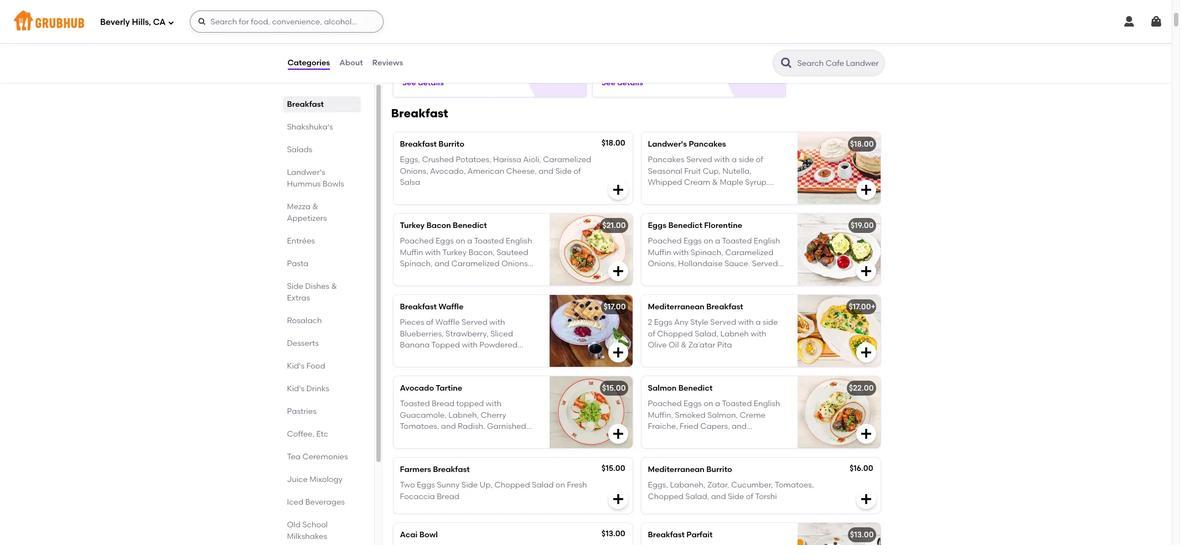 Task type: vqa. For each thing, say whether or not it's contained in the screenshot.
FILTER ORDER HISTORY search box
no



Task type: describe. For each thing, give the bounding box(es) containing it.
banana
[[400, 341, 430, 350]]

and inside 'eggs, crushed potatoes, harissa aioli, caramelized onions, avocado, american cheese, and side of salsa'
[[539, 166, 554, 176]]

$16.00
[[850, 464, 874, 473]]

$19.00
[[851, 221, 874, 230]]

kid's for kid's food
[[287, 362, 305, 371]]

entrées tab
[[287, 235, 356, 247]]

mediterranean burrito
[[648, 465, 732, 475]]

juice
[[287, 475, 308, 485]]

0 vertical spatial waffle
[[439, 302, 464, 312]]

tomatoes, inside eggs, labaneh, zatar, cucumber, tomatoes, chopped salad, and side of torshi
[[775, 481, 814, 490]]

breakfast up breakfast burrito
[[391, 106, 448, 120]]

chopped for eggs, labaneh, zatar, cucumber, tomatoes, chopped salad, and side of torshi
[[648, 492, 684, 501]]

breakfast left parfait
[[648, 530, 685, 540]]

potatoes,
[[456, 155, 492, 165]]

1 horizontal spatial $13.00
[[850, 530, 874, 540]]

juice mixology
[[287, 475, 343, 485]]

mediterranean for eggs
[[648, 302, 705, 312]]

landwer's for hummus
[[287, 168, 325, 177]]

see details for $3 off offer valid on first orders of $15 or more.
[[602, 78, 643, 87]]

breakfast down microgreens
[[707, 302, 743, 312]]

seasonal inside the 'pancakes served with a side of seasonal fruit cup, nutella, whipped cream & maple syrup. add on - 2 eggs any style and turkey bacon + $6'
[[648, 166, 683, 176]]

florentine
[[705, 221, 743, 230]]

qualifying
[[454, 45, 491, 54]]

details for $8 off offer valid on qualifying orders of $50 or more.
[[418, 78, 444, 87]]

1 horizontal spatial $18.00
[[850, 140, 874, 149]]

svg image for turkey bacon benedict
[[612, 265, 625, 278]]

0 horizontal spatial $18.00
[[602, 138, 625, 148]]

up,
[[480, 481, 493, 490]]

chopped inside 2 eggs any style served with a side of chopped salad, labneh with olive oil & za'atar pita
[[657, 329, 693, 339]]

radish.
[[458, 422, 485, 431]]

served inside the 'pancakes served with a side of seasonal fruit cup, nutella, whipped cream & maple syrup. add on - 2 eggs any style and turkey bacon + $6'
[[687, 155, 713, 165]]

eggs, crushed potatoes, harissa aioli, caramelized onions, avocado, american cheese, and side of salsa
[[400, 155, 592, 187]]

pieces
[[400, 318, 424, 327]]

orders for qualifying
[[493, 45, 517, 54]]

a inside the 'pancakes served with a side of seasonal fruit cup, nutella, whipped cream & maple syrup. add on - 2 eggs any style and turkey bacon + $6'
[[732, 155, 737, 165]]

first
[[654, 45, 668, 54]]

syrup.
[[745, 178, 769, 187]]

see for offer valid on first orders of $15 or more.
[[602, 78, 616, 87]]

spinach,
[[691, 248, 724, 257]]

+$2
[[460, 444, 473, 454]]

served inside 2 eggs any style served with a side of chopped salad, labneh with olive oil & za'atar pita
[[711, 318, 737, 327]]

0 horizontal spatial $13.00
[[602, 529, 625, 539]]

blueberries,
[[400, 329, 444, 339]]

farmers
[[400, 465, 431, 475]]

eggs benedict florentine image
[[798, 214, 881, 286]]

topped
[[456, 399, 484, 409]]

landwer's hummus bowls
[[287, 168, 344, 189]]

a inside 'toasted bread topped with guacamole, labneh, cherry tomatoes, and radish.   garnished with seasonal microgreens.   add a farm fresh egg +$2'
[[522, 433, 527, 443]]

salad
[[532, 481, 554, 490]]

eggs for poached eggs on a toasted english muffin with spinach, caramelized onions, hollandaise sauce.  served with crushed potatoes  garnished with seasonal microgreens
[[684, 237, 702, 246]]

olive
[[648, 341, 667, 350]]

garnished inside 'toasted bread topped with guacamole, labneh, cherry tomatoes, and radish.   garnished with seasonal microgreens.   add a farm fresh egg +$2'
[[487, 422, 526, 431]]

chopped for two eggs sunny side up, chopped salad on fresh focaccia bread
[[495, 481, 530, 490]]

iced beverages tab
[[287, 497, 356, 508]]

eggs, for eggs, crushed potatoes, harissa aioli, caramelized onions, avocado, american cheese, and side of salsa
[[400, 155, 420, 165]]

with inside the 'pancakes served with a side of seasonal fruit cup, nutella, whipped cream & maple syrup. add on - 2 eggs any style and turkey bacon + $6'
[[714, 155, 730, 165]]

$17.00 for $17.00 +
[[849, 302, 871, 312]]

iced beverages
[[287, 498, 345, 507]]

see details button for $3 off offer valid on first orders of $15 or more.
[[602, 73, 643, 93]]

ca
[[153, 17, 166, 27]]

egg
[[444, 444, 458, 454]]

$17.00 for $17.00
[[604, 302, 626, 312]]

breakfast burrito
[[400, 140, 465, 149]]

& inside the 'pancakes served with a side of seasonal fruit cup, nutella, whipped cream & maple syrup. add on - 2 eggs any style and turkey bacon + $6'
[[712, 178, 718, 187]]

tea ceremonies tab
[[287, 451, 356, 463]]

1 vertical spatial +
[[871, 302, 876, 312]]

turkey bacon benedict image
[[550, 214, 633, 286]]

breakfast tab
[[287, 99, 356, 110]]

maple inside pieces of waffle served with blueberries, strawberry, sliced banana topped with  powdered sugar & side of maple syrup and whipped cream
[[459, 352, 483, 361]]

salmon benedict
[[648, 384, 713, 393]]

0 vertical spatial $15.00
[[602, 384, 626, 393]]

mediterranean breakfast
[[648, 302, 743, 312]]

juice mixology tab
[[287, 474, 356, 486]]

toasted inside poached eggs on a toasted english muffin with spinach, caramelized onions, hollandaise sauce.  served with crushed potatoes  garnished with seasonal microgreens
[[722, 237, 752, 246]]

nutella,
[[723, 166, 752, 176]]

maple inside the 'pancakes served with a side of seasonal fruit cup, nutella, whipped cream & maple syrup. add on - 2 eggs any style and turkey bacon + $6'
[[720, 178, 744, 187]]

topped
[[432, 341, 460, 350]]

breakfast waffle image
[[550, 295, 633, 367]]

onions, inside poached eggs on a toasted english muffin with spinach, caramelized onions, hollandaise sauce.  served with crushed potatoes  garnished with seasonal microgreens
[[648, 259, 677, 269]]

farmers breakfast
[[400, 465, 470, 475]]

parfait
[[687, 530, 713, 540]]

burrito for zatar,
[[707, 465, 732, 475]]

1 vertical spatial turkey
[[400, 221, 425, 230]]

off for $3 off
[[612, 32, 623, 41]]

side inside the side dishes & extras
[[287, 282, 303, 291]]

american
[[468, 166, 505, 176]]

zatar,
[[708, 481, 730, 490]]

see for offer valid on qualifying orders of $50 or more.
[[402, 78, 416, 87]]

landwer's pancakes
[[648, 140, 726, 149]]

rosalach
[[287, 316, 322, 326]]

entrées
[[287, 236, 315, 246]]

details for $3 off offer valid on first orders of $15 or more.
[[617, 78, 643, 87]]

mixology
[[310, 475, 343, 485]]

mezza & appetizers
[[287, 202, 327, 223]]

salad, inside eggs, labaneh, zatar, cucumber, tomatoes, chopped salad, and side of torshi
[[686, 492, 709, 501]]

sugar
[[400, 352, 422, 361]]

hollandaise
[[678, 259, 723, 269]]

reviews
[[372, 58, 403, 67]]

svg image for mediterranean breakfast
[[860, 346, 873, 359]]

landwer's for pancakes
[[648, 140, 687, 149]]

any inside the 'pancakes served with a side of seasonal fruit cup, nutella, whipped cream & maple syrup. add on - 2 eggs any style and turkey bacon + $6'
[[713, 189, 727, 198]]

orders for first
[[670, 45, 693, 54]]

shakshuka's
[[287, 122, 333, 132]]

eggs for two eggs sunny side up, chopped salad on fresh focaccia bread
[[417, 481, 435, 490]]

coffee, etc
[[287, 430, 328, 439]]

offer for $8
[[402, 45, 421, 54]]

svg image for breakfast waffle
[[612, 346, 625, 359]]

svg image inside main navigation navigation
[[1150, 15, 1163, 28]]

style inside 2 eggs any style served with a side of chopped salad, labneh with olive oil & za'atar pita
[[691, 318, 709, 327]]

on inside the $8 off offer valid on qualifying orders of $50 or more.
[[443, 45, 453, 54]]

$6
[[707, 200, 715, 210]]

svg image for pancakes served with a side of seasonal fruit cup, nutella, whipped cream & maple syrup. add on - 2 eggs any style and turkey bacon + $6
[[860, 183, 873, 197]]

and inside the 'pancakes served with a side of seasonal fruit cup, nutella, whipped cream & maple syrup. add on - 2 eggs any style and turkey bacon + $6'
[[749, 189, 764, 198]]

eggs inside the 'pancakes served with a side of seasonal fruit cup, nutella, whipped cream & maple syrup. add on - 2 eggs any style and turkey bacon + $6'
[[693, 189, 711, 198]]

english
[[754, 237, 780, 246]]

& inside mezza & appetizers
[[313, 202, 318, 212]]

coffee, etc tab
[[287, 429, 356, 440]]

bowl
[[420, 530, 438, 540]]

harissa
[[493, 155, 522, 165]]

$22.00
[[849, 384, 874, 393]]

valid for $8 off
[[423, 45, 441, 54]]

$3
[[602, 32, 610, 41]]

more. for qualifying
[[436, 56, 458, 65]]

kid's food tab
[[287, 360, 356, 372]]

$17.00 +
[[849, 302, 876, 312]]

avocado
[[400, 384, 434, 393]]

side inside eggs, labaneh, zatar, cucumber, tomatoes, chopped salad, and side of torshi
[[728, 492, 744, 501]]

tartine
[[436, 384, 462, 393]]

garnished inside poached eggs on a toasted english muffin with spinach, caramelized onions, hollandaise sauce.  served with crushed potatoes  garnished with seasonal microgreens
[[734, 270, 773, 280]]

syrup
[[485, 352, 506, 361]]

pita
[[718, 341, 732, 350]]

salmon benedict image
[[798, 377, 881, 449]]

pastries tab
[[287, 406, 356, 418]]

svg image for eggs benedict florentine
[[860, 265, 873, 278]]

microgreens.
[[454, 433, 502, 443]]

reviews button
[[372, 43, 404, 83]]

breakfast parfait image
[[798, 523, 881, 545]]

ceremonies
[[303, 452, 348, 462]]

and inside eggs, labaneh, zatar, cucumber, tomatoes, chopped salad, and side of torshi
[[711, 492, 726, 501]]

$8 off offer valid on qualifying orders of $50 or more.
[[402, 32, 517, 65]]

breakfast up pieces
[[400, 302, 437, 312]]

a inside poached eggs on a toasted english muffin with spinach, caramelized onions, hollandaise sauce.  served with crushed potatoes  garnished with seasonal microgreens
[[715, 237, 720, 246]]

salads
[[287, 145, 313, 154]]

salsa
[[400, 178, 420, 187]]

any inside 2 eggs any style served with a side of chopped salad, labneh with olive oil & za'atar pita
[[674, 318, 689, 327]]

za'atar
[[689, 341, 716, 350]]

pastries
[[287, 407, 317, 416]]

cream inside the 'pancakes served with a side of seasonal fruit cup, nutella, whipped cream & maple syrup. add on - 2 eggs any style and turkey bacon + $6'
[[684, 178, 711, 187]]

svg image for avocado tartine
[[612, 428, 625, 441]]

breakfast parfait
[[648, 530, 713, 540]]

offer for $3
[[602, 45, 621, 54]]

$21.00
[[603, 221, 626, 230]]

of inside the 'pancakes served with a side of seasonal fruit cup, nutella, whipped cream & maple syrup. add on - 2 eggs any style and turkey bacon + $6'
[[756, 155, 764, 165]]

strawberry,
[[446, 329, 489, 339]]

mezza & appetizers tab
[[287, 201, 356, 224]]

avocado tartine image
[[550, 377, 633, 449]]

eggs benedict florentine
[[648, 221, 743, 230]]

acai
[[400, 530, 418, 540]]

svg image for farmers breakfast
[[612, 493, 625, 506]]

shakshuka's tab
[[287, 121, 356, 133]]

1 horizontal spatial pancakes
[[689, 140, 726, 149]]

eggs for 2 eggs any style served with a side of chopped salad, labneh with olive oil & za'atar pita
[[654, 318, 673, 327]]

seasonal inside 'toasted bread topped with guacamole, labneh, cherry tomatoes, and radish.   garnished with seasonal microgreens.   add a farm fresh egg +$2'
[[418, 433, 452, 443]]

1 vertical spatial $15.00
[[602, 464, 625, 473]]

mezza
[[287, 202, 311, 212]]

pieces of waffle served with blueberries, strawberry, sliced banana topped with  powdered sugar & side of maple syrup and whipped cream
[[400, 318, 523, 372]]

kid's for kid's drinks
[[287, 384, 305, 394]]

served inside pieces of waffle served with blueberries, strawberry, sliced banana topped with  powdered sugar & side of maple syrup and whipped cream
[[462, 318, 488, 327]]

served inside poached eggs on a toasted english muffin with spinach, caramelized onions, hollandaise sauce.  served with crushed potatoes  garnished with seasonal microgreens
[[752, 259, 778, 269]]

benedict for $21.00
[[669, 221, 703, 230]]

promo image for offer valid on first orders of $15 or more.
[[735, 40, 775, 80]]



Task type: locate. For each thing, give the bounding box(es) containing it.
torshi
[[755, 492, 777, 501]]

salad, inside 2 eggs any style served with a side of chopped salad, labneh with olive oil & za'atar pita
[[695, 329, 719, 339]]

bacon down -
[[674, 200, 698, 210]]

1 horizontal spatial see
[[602, 78, 616, 87]]

on right salad
[[556, 481, 565, 490]]

landwer's
[[648, 140, 687, 149], [287, 168, 325, 177]]

eggs, labaneh, zatar, cucumber, tomatoes, chopped salad, and side of torshi
[[648, 481, 814, 501]]

salad,
[[695, 329, 719, 339], [686, 492, 709, 501]]

0 vertical spatial pancakes
[[689, 140, 726, 149]]

orders inside $3 off offer valid on first orders of $15 or more.
[[670, 45, 693, 54]]

0 horizontal spatial +
[[700, 200, 705, 210]]

cream down fruit
[[684, 178, 711, 187]]

see down $3
[[602, 78, 616, 87]]

onions, inside 'eggs, crushed potatoes, harissa aioli, caramelized onions, avocado, american cheese, and side of salsa'
[[400, 166, 428, 176]]

& up the appetizers on the top left of page
[[313, 202, 318, 212]]

orders inside the $8 off offer valid on qualifying orders of $50 or more.
[[493, 45, 517, 54]]

valid inside $3 off offer valid on first orders of $15 or more.
[[623, 45, 641, 54]]

of inside eggs, labaneh, zatar, cucumber, tomatoes, chopped salad, and side of torshi
[[746, 492, 754, 501]]

search icon image
[[780, 56, 793, 70]]

$3 off offer valid on first orders of $15 or more.
[[602, 32, 716, 65]]

of inside 2 eggs any style served with a side of chopped salad, labneh with olive oil & za'atar pita
[[648, 329, 656, 339]]

0 horizontal spatial more.
[[436, 56, 458, 65]]

2 kid's from the top
[[287, 384, 305, 394]]

onions,
[[400, 166, 428, 176], [648, 259, 677, 269]]

Search Cafe Landwer search field
[[797, 58, 881, 69]]

0 horizontal spatial offer
[[402, 45, 421, 54]]

whipped inside the 'pancakes served with a side of seasonal fruit cup, nutella, whipped cream & maple syrup. add on - 2 eggs any style and turkey bacon + $6'
[[648, 178, 683, 187]]

sunny
[[437, 481, 460, 490]]

seasonal
[[648, 166, 683, 176], [666, 282, 700, 291], [418, 433, 452, 443]]

old
[[287, 521, 301, 530]]

1 vertical spatial garnished
[[487, 422, 526, 431]]

eggs, up salsa at top
[[400, 155, 420, 165]]

2 details from the left
[[617, 78, 643, 87]]

$15.00
[[602, 384, 626, 393], [602, 464, 625, 473]]

microgreens
[[702, 282, 749, 291]]

0 vertical spatial style
[[729, 189, 747, 198]]

0 vertical spatial any
[[713, 189, 727, 198]]

1 kid's from the top
[[287, 362, 305, 371]]

1 more. from the left
[[436, 56, 458, 65]]

2 inside the 'pancakes served with a side of seasonal fruit cup, nutella, whipped cream & maple syrup. add on - 2 eggs any style and turkey bacon + $6'
[[687, 189, 691, 198]]

1 vertical spatial cream
[[436, 363, 463, 372]]

hills,
[[132, 17, 151, 27]]

or
[[427, 56, 434, 65], [602, 56, 609, 65]]

desserts tab
[[287, 338, 356, 349]]

1 horizontal spatial valid
[[623, 45, 641, 54]]

on up spinach,
[[704, 237, 714, 246]]

kid's
[[287, 362, 305, 371], [287, 384, 305, 394]]

powdered
[[480, 341, 518, 350]]

0 vertical spatial seasonal
[[648, 166, 683, 176]]

1 vertical spatial caramelized
[[726, 248, 774, 257]]

milkshakes
[[287, 532, 327, 542]]

side down topped
[[432, 352, 448, 361]]

1 horizontal spatial garnished
[[734, 270, 773, 280]]

bread inside two eggs sunny side up, chopped salad on fresh focaccia bread
[[437, 492, 460, 501]]

of inside the $8 off offer valid on qualifying orders of $50 or more.
[[402, 56, 410, 65]]

2 see details button from the left
[[602, 73, 643, 93]]

1 horizontal spatial orders
[[670, 45, 693, 54]]

1 horizontal spatial see details button
[[602, 73, 643, 93]]

0 horizontal spatial landwer's
[[287, 168, 325, 177]]

2 vertical spatial chopped
[[648, 492, 684, 501]]

old school milkshakes
[[287, 521, 328, 542]]

see details for $8 off offer valid on qualifying orders of $50 or more.
[[402, 78, 444, 87]]

bacon down avocado,
[[427, 221, 451, 230]]

seasonal down crushed
[[666, 282, 700, 291]]

eggs, left labaneh,
[[648, 481, 668, 490]]

style down syrup.
[[729, 189, 747, 198]]

of inside $3 off offer valid on first orders of $15 or more.
[[695, 45, 703, 54]]

svg image
[[1150, 15, 1163, 28], [612, 183, 625, 197], [860, 183, 873, 197]]

side inside pieces of waffle served with blueberries, strawberry, sliced banana topped with  powdered sugar & side of maple syrup and whipped cream
[[432, 352, 448, 361]]

svg image
[[1123, 15, 1136, 28], [198, 17, 207, 26], [168, 19, 175, 26], [612, 265, 625, 278], [860, 265, 873, 278], [612, 346, 625, 359], [860, 346, 873, 359], [612, 428, 625, 441], [860, 428, 873, 441], [612, 493, 625, 506], [860, 493, 873, 506]]

0 horizontal spatial or
[[427, 56, 434, 65]]

2 promo image from the left
[[735, 40, 775, 80]]

extras
[[287, 293, 310, 303]]

+ inside the 'pancakes served with a side of seasonal fruit cup, nutella, whipped cream & maple syrup. add on - 2 eggs any style and turkey bacon + $6'
[[700, 200, 705, 210]]

1 horizontal spatial svg image
[[860, 183, 873, 197]]

salad, up za'atar
[[695, 329, 719, 339]]

0 horizontal spatial burrito
[[439, 140, 465, 149]]

&
[[712, 178, 718, 187], [313, 202, 318, 212], [331, 282, 337, 291], [681, 341, 687, 350], [424, 352, 430, 361]]

breakfast inside tab
[[287, 100, 324, 109]]

1 horizontal spatial tomatoes,
[[775, 481, 814, 490]]

or for $8 off
[[427, 56, 434, 65]]

orders right first
[[670, 45, 693, 54]]

see details down the $50
[[402, 78, 444, 87]]

breakfast
[[287, 100, 324, 109], [391, 106, 448, 120], [400, 140, 437, 149], [400, 302, 437, 312], [707, 302, 743, 312], [433, 465, 470, 475], [648, 530, 685, 540]]

0 vertical spatial bread
[[432, 399, 455, 409]]

tea ceremonies
[[287, 452, 348, 462]]

burrito up zatar,
[[707, 465, 732, 475]]

1 horizontal spatial turkey
[[648, 200, 672, 210]]

0 horizontal spatial toasted
[[400, 399, 430, 409]]

muffin
[[648, 248, 671, 257]]

eggs, inside eggs, labaneh, zatar, cucumber, tomatoes, chopped salad, and side of torshi
[[648, 481, 668, 490]]

1 horizontal spatial fresh
[[567, 481, 587, 490]]

-
[[681, 189, 685, 198]]

served
[[687, 155, 713, 165], [752, 259, 778, 269], [462, 318, 488, 327], [711, 318, 737, 327]]

and down zatar,
[[711, 492, 726, 501]]

pancakes up cup,
[[689, 140, 726, 149]]

breakfast waffle
[[400, 302, 464, 312]]

1 vertical spatial any
[[674, 318, 689, 327]]

eggs up $6
[[693, 189, 711, 198]]

benedict
[[453, 221, 487, 230], [669, 221, 703, 230], [679, 384, 713, 393]]

details down $3 off offer valid on first orders of $15 or more.
[[617, 78, 643, 87]]

$15
[[705, 45, 716, 54]]

eggs,
[[400, 155, 420, 165], [648, 481, 668, 490]]

$13.00
[[602, 529, 625, 539], [850, 530, 874, 540]]

2 see details from the left
[[602, 78, 643, 87]]

1 see from the left
[[402, 78, 416, 87]]

side inside the 'pancakes served with a side of seasonal fruit cup, nutella, whipped cream & maple syrup. add on - 2 eggs any style and turkey bacon + $6'
[[739, 155, 754, 165]]

landwer's inside landwer's hummus bowls
[[287, 168, 325, 177]]

1 vertical spatial chopped
[[495, 481, 530, 490]]

offer down $3
[[602, 45, 621, 54]]

1 vertical spatial 2
[[648, 318, 652, 327]]

1 horizontal spatial eggs,
[[648, 481, 668, 490]]

1 vertical spatial mediterranean
[[648, 465, 705, 475]]

1 horizontal spatial details
[[617, 78, 643, 87]]

bacon inside the 'pancakes served with a side of seasonal fruit cup, nutella, whipped cream & maple syrup. add on - 2 eggs any style and turkey bacon + $6'
[[674, 200, 698, 210]]

1 mediterranean from the top
[[648, 302, 705, 312]]

1 horizontal spatial 2
[[687, 189, 691, 198]]

two eggs sunny side up, chopped salad on fresh focaccia bread
[[400, 481, 587, 501]]

1 horizontal spatial +
[[871, 302, 876, 312]]

chopped down labaneh,
[[648, 492, 684, 501]]

categories button
[[287, 43, 331, 83]]

beverly
[[100, 17, 130, 27]]

0 vertical spatial salad,
[[695, 329, 719, 339]]

0 horizontal spatial caramelized
[[543, 155, 592, 165]]

0 horizontal spatial whipped
[[400, 363, 434, 372]]

toasted bread topped with guacamole, labneh, cherry tomatoes, and radish.   garnished with seasonal microgreens.   add a farm fresh egg +$2
[[400, 399, 527, 454]]

eggs, inside 'eggs, crushed potatoes, harissa aioli, caramelized onions, avocado, american cheese, and side of salsa'
[[400, 155, 420, 165]]

valid up the $50
[[423, 45, 441, 54]]

guacamole,
[[400, 411, 447, 420]]

turkey bacon benedict
[[400, 221, 487, 230]]

see details
[[402, 78, 444, 87], [602, 78, 643, 87]]

maple
[[720, 178, 744, 187], [459, 352, 483, 361]]

caramelized up sauce.
[[726, 248, 774, 257]]

valid left first
[[623, 45, 641, 54]]

style
[[729, 189, 747, 198], [691, 318, 709, 327]]

off inside $3 off offer valid on first orders of $15 or more.
[[612, 32, 623, 41]]

and down 'aioli,'
[[539, 166, 554, 176]]

1 vertical spatial landwer's
[[287, 168, 325, 177]]

poached
[[648, 237, 682, 246]]

offer up the $50
[[402, 45, 421, 54]]

eggs down the eggs benedict florentine
[[684, 237, 702, 246]]

eggs inside 2 eggs any style served with a side of chopped salad, labneh with olive oil & za'atar pita
[[654, 318, 673, 327]]

kid's left the food
[[287, 362, 305, 371]]

promo image for offer valid on qualifying orders of $50 or more.
[[535, 40, 576, 80]]

2 horizontal spatial svg image
[[1150, 15, 1163, 28]]

or inside the $8 off offer valid on qualifying orders of $50 or more.
[[427, 56, 434, 65]]

off for $8 off
[[413, 32, 423, 41]]

seasonal inside poached eggs on a toasted english muffin with spinach, caramelized onions, hollandaise sauce.  served with crushed potatoes  garnished with seasonal microgreens
[[666, 282, 700, 291]]

1 offer from the left
[[402, 45, 421, 54]]

0 vertical spatial bacon
[[674, 200, 698, 210]]

salmon
[[648, 384, 677, 393]]

mediterranean up labaneh,
[[648, 465, 705, 475]]

any up $6
[[713, 189, 727, 198]]

0 horizontal spatial see details
[[402, 78, 444, 87]]

chopped inside eggs, labaneh, zatar, cucumber, tomatoes, chopped salad, and side of torshi
[[648, 492, 684, 501]]

& down cup,
[[712, 178, 718, 187]]

1 vertical spatial burrito
[[707, 465, 732, 475]]

whipped down sugar
[[400, 363, 434, 372]]

2 valid from the left
[[623, 45, 641, 54]]

0 horizontal spatial maple
[[459, 352, 483, 361]]

cucumber,
[[732, 481, 773, 490]]

1 vertical spatial bacon
[[427, 221, 451, 230]]

1 details from the left
[[418, 78, 444, 87]]

served up labneh
[[711, 318, 737, 327]]

2 right -
[[687, 189, 691, 198]]

0 horizontal spatial side
[[739, 155, 754, 165]]

or right the $50
[[427, 56, 434, 65]]

tomatoes, inside 'toasted bread topped with guacamole, labneh, cherry tomatoes, and radish.   garnished with seasonal microgreens.   add a farm fresh egg +$2'
[[400, 422, 439, 431]]

salads tab
[[287, 144, 356, 156]]

see
[[402, 78, 416, 87], [602, 78, 616, 87]]

fresh inside 'toasted bread topped with guacamole, labneh, cherry tomatoes, and radish.   garnished with seasonal microgreens.   add a farm fresh egg +$2'
[[422, 444, 442, 454]]

side up extras
[[287, 282, 303, 291]]

side inside two eggs sunny side up, chopped salad on fresh focaccia bread
[[462, 481, 478, 490]]

svg image for eggs, crushed potatoes, harissa aioli, caramelized onions, avocado, american cheese, and side of salsa
[[612, 183, 625, 197]]

0 vertical spatial 2
[[687, 189, 691, 198]]

kid's food
[[287, 362, 325, 371]]

pasta
[[287, 259, 309, 269]]

0 horizontal spatial details
[[418, 78, 444, 87]]

onions, up salsa at top
[[400, 166, 428, 176]]

1 vertical spatial side
[[763, 318, 778, 327]]

breakfast up the sunny
[[433, 465, 470, 475]]

orders right qualifying
[[493, 45, 517, 54]]

waffle inside pieces of waffle served with blueberries, strawberry, sliced banana topped with  powdered sugar & side of maple syrup and whipped cream
[[436, 318, 460, 327]]

on
[[667, 189, 680, 198]]

poached eggs on a toasted english muffin with spinach, caramelized onions, hollandaise sauce.  served with crushed potatoes  garnished with seasonal microgreens
[[648, 237, 780, 291]]

seasonal up 'egg'
[[418, 433, 452, 443]]

benedict for $15.00
[[679, 384, 713, 393]]

turkey down salsa at top
[[400, 221, 425, 230]]

1 see details from the left
[[402, 78, 444, 87]]

mediterranean down crushed
[[648, 302, 705, 312]]

more. inside the $8 off offer valid on qualifying orders of $50 or more.
[[436, 56, 458, 65]]

caramelized right 'aioli,'
[[543, 155, 592, 165]]

svg image for salmon benedict
[[860, 428, 873, 441]]

off right $3
[[612, 32, 623, 41]]

maple down nutella, on the right top
[[720, 178, 744, 187]]

rosalach tab
[[287, 315, 356, 327]]

eggs inside poached eggs on a toasted english muffin with spinach, caramelized onions, hollandaise sauce.  served with crushed potatoes  garnished with seasonal microgreens
[[684, 237, 702, 246]]

0 horizontal spatial onions,
[[400, 166, 428, 176]]

0 horizontal spatial promo image
[[535, 40, 576, 80]]

1 horizontal spatial landwer's
[[648, 140, 687, 149]]

1 vertical spatial toasted
[[400, 399, 430, 409]]

bread down the tartine
[[432, 399, 455, 409]]

hummus
[[287, 179, 321, 189]]

0 vertical spatial cream
[[684, 178, 711, 187]]

side inside 'eggs, crushed potatoes, harissa aioli, caramelized onions, avocado, american cheese, and side of salsa'
[[556, 166, 572, 176]]

0 vertical spatial fresh
[[422, 444, 442, 454]]

1 vertical spatial eggs,
[[648, 481, 668, 490]]

potatoes
[[698, 270, 732, 280]]

toasted down the florentine
[[722, 237, 752, 246]]

1 $17.00 from the left
[[604, 302, 626, 312]]

crushed
[[666, 270, 696, 280]]

bread inside 'toasted bread topped with guacamole, labneh, cherry tomatoes, and radish.   garnished with seasonal microgreens.   add a farm fresh egg +$2'
[[432, 399, 455, 409]]

breakfast up shakshuka's
[[287, 100, 324, 109]]

main navigation navigation
[[0, 0, 1172, 43]]

chopped right up,
[[495, 481, 530, 490]]

2 $17.00 from the left
[[849, 302, 871, 312]]

2 or from the left
[[602, 56, 609, 65]]

1 vertical spatial salad,
[[686, 492, 709, 501]]

desserts
[[287, 339, 319, 348]]

2 up olive
[[648, 318, 652, 327]]

0 vertical spatial garnished
[[734, 270, 773, 280]]

burrito for potatoes,
[[439, 140, 465, 149]]

iced
[[287, 498, 304, 507]]

0 horizontal spatial pancakes
[[648, 155, 685, 165]]

0 horizontal spatial 2
[[648, 318, 652, 327]]

0 vertical spatial caramelized
[[543, 155, 592, 165]]

landwer's pancakes image
[[798, 132, 881, 204]]

0 horizontal spatial garnished
[[487, 422, 526, 431]]

whipped inside pieces of waffle served with blueberries, strawberry, sliced banana topped with  powdered sugar & side of maple syrup and whipped cream
[[400, 363, 434, 372]]

fresh inside two eggs sunny side up, chopped salad on fresh focaccia bread
[[567, 481, 587, 490]]

$8
[[402, 32, 411, 41]]

0 horizontal spatial style
[[691, 318, 709, 327]]

served down "english"
[[752, 259, 778, 269]]

side left up,
[[462, 481, 478, 490]]

valid for $3 off
[[623, 45, 641, 54]]

0 horizontal spatial svg image
[[612, 183, 625, 197]]

2 inside 2 eggs any style served with a side of chopped salad, labneh with olive oil & za'atar pita
[[648, 318, 652, 327]]

more. down main navigation navigation
[[611, 56, 633, 65]]

eggs inside two eggs sunny side up, chopped salad on fresh focaccia bread
[[417, 481, 435, 490]]

chopped inside two eggs sunny side up, chopped salad on fresh focaccia bread
[[495, 481, 530, 490]]

and inside pieces of waffle served with blueberries, strawberry, sliced banana topped with  powdered sugar & side of maple syrup and whipped cream
[[508, 352, 523, 361]]

2 more. from the left
[[611, 56, 633, 65]]

whipped up on
[[648, 178, 683, 187]]

2 offer from the left
[[602, 45, 621, 54]]

add
[[648, 189, 665, 198]]

2
[[687, 189, 691, 198], [648, 318, 652, 327]]

kid's drinks tab
[[287, 383, 356, 395]]

1 horizontal spatial promo image
[[735, 40, 775, 80]]

more. inside $3 off offer valid on first orders of $15 or more.
[[611, 56, 633, 65]]

turkey inside the 'pancakes served with a side of seasonal fruit cup, nutella, whipped cream & maple syrup. add on - 2 eggs any style and turkey bacon + $6'
[[648, 200, 672, 210]]

0 vertical spatial whipped
[[648, 178, 683, 187]]

& right sugar
[[424, 352, 430, 361]]

pancakes inside the 'pancakes served with a side of seasonal fruit cup, nutella, whipped cream & maple syrup. add on - 2 eggs any style and turkey bacon + $6'
[[648, 155, 685, 165]]

Search for food, convenience, alcohol... search field
[[190, 11, 384, 33]]

eggs up olive
[[654, 318, 673, 327]]

and down labneh, at the bottom of the page
[[441, 422, 456, 431]]

bread down the sunny
[[437, 492, 460, 501]]

side inside 2 eggs any style served with a side of chopped salad, labneh with olive oil & za'atar pita
[[763, 318, 778, 327]]

toasted up 'guacamole,'
[[400, 399, 430, 409]]

valid inside the $8 off offer valid on qualifying orders of $50 or more.
[[423, 45, 441, 54]]

see details button down the $50
[[402, 73, 444, 93]]

fresh right salad
[[567, 481, 587, 490]]

tomatoes, up torshi
[[775, 481, 814, 490]]

& right oil
[[681, 341, 687, 350]]

promo image
[[535, 40, 576, 80], [735, 40, 775, 80]]

served up fruit
[[687, 155, 713, 165]]

1 vertical spatial maple
[[459, 352, 483, 361]]

cream inside pieces of waffle served with blueberries, strawberry, sliced banana topped with  powdered sugar & side of maple syrup and whipped cream
[[436, 363, 463, 372]]

beverages
[[305, 498, 345, 507]]

& inside 2 eggs any style served with a side of chopped salad, labneh with olive oil & za'atar pita
[[681, 341, 687, 350]]

+
[[700, 200, 705, 210], [871, 302, 876, 312]]

sliced
[[491, 329, 513, 339]]

0 vertical spatial eggs,
[[400, 155, 420, 165]]

toasted inside 'toasted bread topped with guacamole, labneh, cherry tomatoes, and radish.   garnished with seasonal microgreens.   add a farm fresh egg +$2'
[[400, 399, 430, 409]]

side right cheese,
[[556, 166, 572, 176]]

0 vertical spatial turkey
[[648, 200, 672, 210]]

kid's left drinks
[[287, 384, 305, 394]]

1 horizontal spatial toasted
[[722, 237, 752, 246]]

see details button for $8 off offer valid on qualifying orders of $50 or more.
[[402, 73, 444, 93]]

1 orders from the left
[[493, 45, 517, 54]]

or for $3 off
[[602, 56, 609, 65]]

maple down the strawberry, on the left of the page
[[459, 352, 483, 361]]

food
[[306, 362, 325, 371]]

1 horizontal spatial cream
[[684, 178, 711, 187]]

caramelized inside 'eggs, crushed potatoes, harissa aioli, caramelized onions, avocado, american cheese, and side of salsa'
[[543, 155, 592, 165]]

on left qualifying
[[443, 45, 453, 54]]

or inside $3 off offer valid on first orders of $15 or more.
[[602, 56, 609, 65]]

1 horizontal spatial off
[[612, 32, 623, 41]]

pancakes down landwer's pancakes
[[648, 155, 685, 165]]

more.
[[436, 56, 458, 65], [611, 56, 633, 65]]

side dishes & extras tab
[[287, 281, 356, 304]]

and
[[539, 166, 554, 176], [749, 189, 764, 198], [508, 352, 523, 361], [441, 422, 456, 431], [711, 492, 726, 501]]

categories
[[288, 58, 330, 67]]

2 see from the left
[[602, 78, 616, 87]]

1 horizontal spatial any
[[713, 189, 727, 198]]

1 vertical spatial whipped
[[400, 363, 434, 372]]

off right $8
[[413, 32, 423, 41]]

cherry
[[481, 411, 506, 420]]

old school milkshakes tab
[[287, 519, 356, 543]]

onions, down muffin
[[648, 259, 677, 269]]

1 horizontal spatial whipped
[[648, 178, 683, 187]]

and right syrup
[[508, 352, 523, 361]]

0 horizontal spatial fresh
[[422, 444, 442, 454]]

1 vertical spatial fresh
[[567, 481, 587, 490]]

breakfast up crushed
[[400, 140, 437, 149]]

labaneh,
[[670, 481, 706, 490]]

0 horizontal spatial any
[[674, 318, 689, 327]]

style inside the 'pancakes served with a side of seasonal fruit cup, nutella, whipped cream & maple syrup. add on - 2 eggs any style and turkey bacon + $6'
[[729, 189, 747, 198]]

landwer's up hummus
[[287, 168, 325, 177]]

eggs, for eggs, labaneh, zatar, cucumber, tomatoes, chopped salad, and side of torshi
[[648, 481, 668, 490]]

2 off from the left
[[612, 32, 623, 41]]

1 vertical spatial style
[[691, 318, 709, 327]]

crushed
[[422, 155, 454, 165]]

more. for first
[[611, 56, 633, 65]]

a inside 2 eggs any style served with a side of chopped salad, labneh with olive oil & za'atar pita
[[756, 318, 761, 327]]

fresh left 'egg'
[[422, 444, 442, 454]]

2 vertical spatial seasonal
[[418, 433, 452, 443]]

waffle up the strawberry, on the left of the page
[[439, 302, 464, 312]]

more. down qualifying
[[436, 56, 458, 65]]

& right dishes
[[331, 282, 337, 291]]

1 horizontal spatial burrito
[[707, 465, 732, 475]]

coffee,
[[287, 430, 315, 439]]

1 vertical spatial pancakes
[[648, 155, 685, 165]]

chopped
[[657, 329, 693, 339], [495, 481, 530, 490], [648, 492, 684, 501]]

1 horizontal spatial see details
[[602, 78, 643, 87]]

caramelized inside poached eggs on a toasted english muffin with spinach, caramelized onions, hollandaise sauce.  served with crushed potatoes  garnished with seasonal microgreens
[[726, 248, 774, 257]]

style down mediterranean breakfast
[[691, 318, 709, 327]]

landwer's hummus bowls tab
[[287, 167, 356, 190]]

eggs up poached at the right top of page
[[648, 221, 667, 230]]

on inside $3 off offer valid on first orders of $15 or more.
[[642, 45, 652, 54]]

& inside pieces of waffle served with blueberries, strawberry, sliced banana topped with  powdered sugar & side of maple syrup and whipped cream
[[424, 352, 430, 361]]

0 horizontal spatial off
[[413, 32, 423, 41]]

salad, down labaneh,
[[686, 492, 709, 501]]

side down cucumber,
[[728, 492, 744, 501]]

pancakes served with a side of seasonal fruit cup, nutella, whipped cream & maple syrup. add on - 2 eggs any style and turkey bacon + $6
[[648, 155, 769, 210]]

1 off from the left
[[413, 32, 423, 41]]

turkey down 'add'
[[648, 200, 672, 210]]

see down the $50
[[402, 78, 416, 87]]

acai bowl
[[400, 530, 438, 540]]

cream up the tartine
[[436, 363, 463, 372]]

off inside the $8 off offer valid on qualifying orders of $50 or more.
[[413, 32, 423, 41]]

0 vertical spatial side
[[739, 155, 754, 165]]

fruit
[[685, 166, 701, 176]]

mediterranean for labaneh,
[[648, 465, 705, 475]]

1 see details button from the left
[[402, 73, 444, 93]]

garnished down sauce.
[[734, 270, 773, 280]]

1 vertical spatial onions,
[[648, 259, 677, 269]]

on inside two eggs sunny side up, chopped salad on fresh focaccia bread
[[556, 481, 565, 490]]

focaccia
[[400, 492, 435, 501]]

mediterranean breakfast image
[[798, 295, 881, 367]]

and down syrup.
[[749, 189, 764, 198]]

2 orders from the left
[[670, 45, 693, 54]]

& inside the side dishes & extras
[[331, 282, 337, 291]]

landwer's up fruit
[[648, 140, 687, 149]]

1 promo image from the left
[[535, 40, 576, 80]]

1 horizontal spatial bacon
[[674, 200, 698, 210]]

1 horizontal spatial onions,
[[648, 259, 677, 269]]

1 or from the left
[[427, 56, 434, 65]]

0 horizontal spatial bacon
[[427, 221, 451, 230]]

pancakes
[[689, 140, 726, 149], [648, 155, 685, 165]]

of inside 'eggs, crushed potatoes, harissa aioli, caramelized onions, avocado, american cheese, and side of salsa'
[[574, 166, 581, 176]]

pasta tab
[[287, 258, 356, 270]]

tomatoes, down 'guacamole,'
[[400, 422, 439, 431]]

kid's drinks
[[287, 384, 329, 394]]

1 horizontal spatial $17.00
[[849, 302, 871, 312]]

2 mediterranean from the top
[[648, 465, 705, 475]]

burrito up crushed
[[439, 140, 465, 149]]

1 valid from the left
[[423, 45, 441, 54]]

see details button down $3
[[602, 73, 643, 93]]

offer inside $3 off offer valid on first orders of $15 or more.
[[602, 45, 621, 54]]

avocado tartine
[[400, 384, 462, 393]]

0 horizontal spatial $17.00
[[604, 302, 626, 312]]

0 vertical spatial mediterranean
[[648, 302, 705, 312]]

on inside poached eggs on a toasted english muffin with spinach, caramelized onions, hollandaise sauce.  served with crushed potatoes  garnished with seasonal microgreens
[[704, 237, 714, 246]]

offer inside the $8 off offer valid on qualifying orders of $50 or more.
[[402, 45, 421, 54]]

0 vertical spatial onions,
[[400, 166, 428, 176]]

0 horizontal spatial see
[[402, 78, 416, 87]]

eggs up focaccia
[[417, 481, 435, 490]]

on left first
[[642, 45, 652, 54]]

eggs
[[693, 189, 711, 198], [648, 221, 667, 230], [684, 237, 702, 246], [654, 318, 673, 327], [417, 481, 435, 490]]

served up the strawberry, on the left of the page
[[462, 318, 488, 327]]

and inside 'toasted bread topped with guacamole, labneh, cherry tomatoes, and radish.   garnished with seasonal microgreens.   add a farm fresh egg +$2'
[[441, 422, 456, 431]]

svg image for mediterranean burrito
[[860, 493, 873, 506]]

waffle down breakfast waffle
[[436, 318, 460, 327]]

farm
[[400, 444, 420, 454]]



